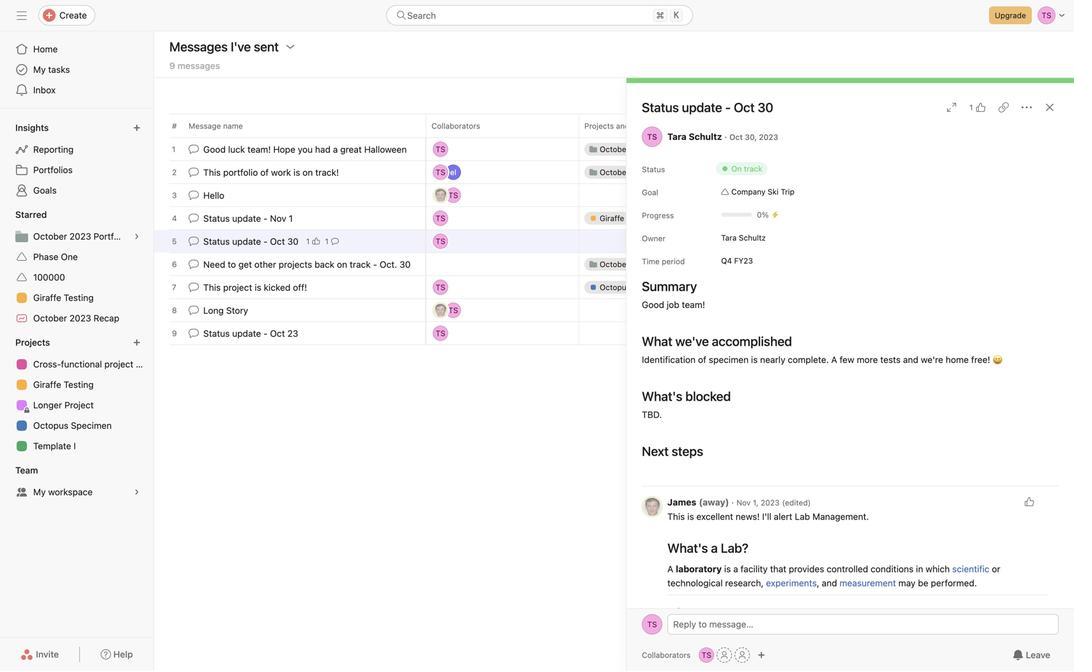 Task type: describe. For each thing, give the bounding box(es) containing it.
projects for projects
[[15, 338, 50, 348]]

october 2023 portfolio
[[33, 231, 128, 242]]

full screen image
[[947, 102, 957, 113]]

projects and portfolios
[[585, 122, 667, 131]]

message
[[189, 122, 221, 131]]

team
[[15, 465, 38, 476]]

- for 4
[[264, 213, 268, 224]]

goals
[[33, 185, 57, 196]]

track!
[[316, 167, 339, 178]]

back
[[315, 259, 335, 270]]

tara schultz · oct 30, 2023
[[668, 131, 779, 142]]

cross-functional project plan
[[33, 359, 153, 370]]

project
[[64, 400, 94, 411]]

status update - oct 30 row
[[154, 229, 779, 254]]

2
[[172, 168, 177, 177]]

cell for is
[[579, 161, 733, 184]]

messages
[[178, 60, 220, 71]]

we're
[[922, 355, 944, 365]]

q4
[[722, 257, 733, 266]]

this portfolio of work is on track!
[[203, 167, 339, 178]]

get
[[239, 259, 252, 270]]

cell for off!
[[579, 276, 733, 299]]

lab?
[[721, 541, 749, 556]]

this project is kicked off!
[[203, 282, 307, 293]]

conversation name for long story cell
[[154, 299, 426, 322]]

projects for projects and portfolios
[[585, 122, 614, 131]]

collaborators inside column header
[[432, 122, 481, 131]]

may
[[899, 578, 916, 589]]

what's blocked
[[642, 389, 731, 404]]

company ski trip link
[[717, 186, 800, 198]]

tree grid containing good luck team! hope you had a great halloween
[[154, 137, 779, 346]]

cell for you
[[579, 138, 733, 161]]

close this status update image
[[1045, 102, 1056, 113]]

inbox
[[33, 85, 56, 95]]

messages
[[170, 39, 228, 54]]

what's for what's a lab?
[[668, 541, 709, 556]]

this for this is excellent news! i'll alert lab management.
[[668, 512, 685, 522]]

progress
[[642, 211, 674, 220]]

halloween
[[364, 144, 407, 155]]

specimen
[[71, 421, 112, 431]]

conversation name for this portfolio of work is on track! cell
[[154, 161, 426, 184]]

1 horizontal spatial collaborators
[[642, 651, 691, 660]]

is up research,
[[725, 564, 731, 575]]

trip
[[781, 187, 795, 196]]

phase one link
[[8, 247, 146, 267]]

cell down the status update - nov 1 row
[[426, 253, 580, 276]]

specimen
[[709, 355, 749, 365]]

this project is kicked off! row
[[154, 275, 779, 300]]

1 vertical spatial ts button
[[699, 648, 715, 663]]

need to get other projects back on track - oct. 30
[[203, 259, 411, 270]]

this for this portfolio of work is on track!
[[203, 167, 221, 178]]

excellent
[[697, 512, 734, 522]]

status for 5
[[203, 236, 230, 247]]

😀 image
[[993, 355, 1004, 365]]

conversation name for hello cell
[[154, 184, 426, 207]]

hello
[[203, 190, 225, 201]]

work
[[271, 167, 291, 178]]

3
[[172, 191, 177, 200]]

measurement link
[[840, 578, 897, 589]]

experiments
[[767, 578, 817, 589]]

laboratory
[[676, 564, 722, 575]]

teams element
[[0, 459, 154, 505]]

new insights image
[[133, 124, 141, 132]]

30 inside cell
[[400, 259, 411, 270]]

100000
[[33, 272, 65, 283]]

track inside cell
[[350, 259, 371, 270]]

#
[[172, 122, 177, 131]]

1 horizontal spatial of
[[699, 355, 707, 365]]

template i
[[33, 441, 76, 452]]

cell for 1
[[579, 207, 733, 230]]

2 vertical spatial a
[[734, 564, 739, 575]]

leave button
[[1006, 644, 1060, 667]]

other
[[255, 259, 276, 270]]

1 inside conversation name for status update - nov 1 cell
[[289, 213, 293, 224]]

i've sent
[[231, 39, 279, 54]]

status update - nov 1
[[203, 213, 293, 224]]

- for 5
[[264, 236, 268, 247]]

reporting
[[33, 144, 74, 155]]

1 button up back
[[323, 235, 342, 248]]

what's blocked tbd.
[[642, 389, 731, 420]]

row containing #
[[154, 114, 779, 138]]

good luck team! hope you had a great halloween row
[[154, 137, 779, 162]]

octopus specimen
[[33, 421, 112, 431]]

summary good job team!
[[642, 279, 706, 310]]

add or remove collaborators image
[[758, 652, 766, 660]]

4
[[172, 214, 177, 223]]

october 2023 recap link
[[8, 308, 146, 329]]

is inside 'cell'
[[255, 282, 262, 293]]

0 likes. click to like this status update comment image
[[1025, 497, 1035, 507]]

or
[[993, 564, 1001, 575]]

30,
[[745, 133, 757, 142]]

measurement
[[840, 578, 897, 589]]

- for 9
[[264, 328, 268, 339]]

experiments link
[[767, 578, 817, 589]]

status up goal
[[642, 165, 666, 174]]

1 button up need to get other projects back on track - oct. 30
[[304, 235, 323, 248]]

cross-
[[33, 359, 61, 370]]

2023 inside tara schultz · oct 30, 2023
[[759, 133, 779, 142]]

oct.
[[380, 259, 397, 270]]

james (away) · nov 1, 2023 (edited)
[[668, 497, 811, 508]]

tara schultz
[[722, 234, 766, 242]]

team button
[[13, 462, 50, 480]]

30 inside "cell"
[[288, 236, 299, 247]]

collaborators column header
[[426, 114, 583, 138]]

provides
[[789, 564, 825, 575]]

reporting link
[[8, 139, 146, 160]]

next steps
[[642, 444, 704, 459]]

ja button
[[642, 497, 663, 518]]

what's for what's management?
[[668, 607, 701, 619]]

my workspace
[[33, 487, 93, 498]]

ts for the top ts button
[[648, 621, 657, 630]]

team! inside cell
[[248, 144, 271, 155]]

workspace
[[48, 487, 93, 498]]

plan
[[136, 359, 153, 370]]

one
[[61, 252, 78, 262]]

⌘
[[657, 10, 665, 20]]

oct inside tara schultz · oct 30, 2023
[[730, 133, 743, 142]]

cell for 23
[[579, 322, 733, 346]]

status for 9
[[203, 328, 230, 339]]

projects button
[[13, 334, 62, 352]]

controlled
[[827, 564, 869, 575]]

Search tasks, projects, and more text field
[[386, 5, 694, 26]]

ts for the bottommost ts button
[[702, 651, 712, 660]]

in
[[917, 564, 924, 575]]

portfolios
[[632, 122, 667, 131]]

actions image
[[285, 42, 296, 52]]

1 horizontal spatial a
[[832, 355, 838, 365]]

conversation name for status update - nov 1 cell
[[154, 207, 426, 230]]

james link
[[668, 497, 697, 508]]

technological
[[668, 578, 723, 589]]

ja
[[648, 503, 657, 512]]

template
[[33, 441, 71, 452]]

team! inside the summary good job team!
[[682, 300, 706, 310]]

lab
[[795, 512, 811, 522]]

longer project link
[[8, 395, 146, 416]]

this for this project is kicked off!
[[203, 282, 221, 293]]

insights
[[15, 123, 49, 133]]

projects
[[279, 259, 312, 270]]

good inside cell
[[203, 144, 226, 155]]

a inside cell
[[333, 144, 338, 155]]

conversation name for good luck team! hope you had a great halloween cell
[[154, 138, 426, 161]]

k
[[674, 10, 680, 20]]

1 vertical spatial a
[[712, 541, 718, 556]]

giraffe inside starred element
[[33, 293, 61, 303]]



Task type: locate. For each thing, give the bounding box(es) containing it.
and
[[617, 122, 630, 131], [904, 355, 919, 365], [822, 578, 838, 589]]

cell up progress
[[579, 184, 733, 207]]

tara up q4
[[722, 234, 737, 242]]

1 horizontal spatial tara
[[722, 234, 737, 242]]

message name
[[189, 122, 243, 131]]

status inside row
[[203, 328, 230, 339]]

30
[[758, 100, 774, 115], [288, 236, 299, 247], [400, 259, 411, 270]]

1 horizontal spatial schultz
[[739, 234, 766, 242]]

time
[[642, 257, 660, 266]]

starred element
[[0, 203, 154, 331]]

0 vertical spatial ts
[[648, 132, 658, 141]]

projects left portfolios
[[585, 122, 614, 131]]

company
[[732, 187, 766, 196]]

cell
[[579, 138, 733, 161], [579, 161, 733, 184], [579, 184, 733, 207], [579, 207, 733, 230], [579, 230, 733, 253], [426, 253, 580, 276], [579, 253, 733, 276], [579, 276, 733, 299], [579, 299, 733, 322], [579, 322, 733, 346]]

0 vertical spatial october
[[33, 231, 67, 242]]

and inside row
[[617, 122, 630, 131]]

status update - oct 30
[[642, 100, 774, 115], [203, 236, 299, 247]]

is left kicked
[[255, 282, 262, 293]]

0 vertical spatial schultz
[[689, 131, 723, 142]]

project left plan
[[104, 359, 134, 370]]

phase one
[[33, 252, 78, 262]]

update up the tara schultz link at the top of page
[[682, 100, 723, 115]]

· for (away)
[[732, 497, 735, 508]]

help
[[113, 650, 133, 660]]

0 horizontal spatial ts button
[[642, 615, 663, 635]]

1 horizontal spatial track
[[745, 164, 763, 173]]

1 giraffe from the top
[[33, 293, 61, 303]]

2 vertical spatial this
[[668, 512, 685, 522]]

this down james
[[668, 512, 685, 522]]

insights element
[[0, 116, 154, 203]]

0 vertical spatial team!
[[248, 144, 271, 155]]

cell inside this project is kicked off! row
[[579, 276, 733, 299]]

giraffe down 100000
[[33, 293, 61, 303]]

conversation name for status update - oct 30 cell
[[154, 230, 426, 253]]

30 right oct.
[[400, 259, 411, 270]]

cell down the summary
[[579, 299, 733, 322]]

oct up other
[[270, 236, 285, 247]]

starred
[[15, 210, 47, 220]]

good inside the summary good job team!
[[642, 300, 665, 310]]

hide sidebar image
[[17, 10, 27, 20]]

1 vertical spatial this
[[203, 282, 221, 293]]

giraffe testing inside starred element
[[33, 293, 94, 303]]

goal
[[642, 188, 659, 197]]

management.
[[813, 512, 870, 522]]

tara for tara schultz
[[722, 234, 737, 242]]

1 vertical spatial team!
[[682, 300, 706, 310]]

0 vertical spatial testing
[[64, 293, 94, 303]]

1 my from the top
[[33, 64, 46, 75]]

2023 inside james (away) · nov 1, 2023 (edited)
[[761, 499, 780, 508]]

cell up identification
[[579, 322, 733, 346]]

on track
[[732, 164, 763, 173]]

is right 'work'
[[294, 167, 300, 178]]

1 up need to get other projects back on track - oct. 30
[[306, 237, 310, 246]]

team! right luck
[[248, 144, 271, 155]]

scientific
[[953, 564, 990, 575]]

9 for 9 messages
[[170, 60, 175, 71]]

help button
[[92, 644, 141, 667]]

cell inside "long story" row
[[579, 299, 733, 322]]

0 horizontal spatial a
[[333, 144, 338, 155]]

nov down conversation name for hello 'cell'
[[270, 213, 287, 224]]

on right back
[[337, 259, 348, 270]]

2023 inside october 2023 recap link
[[70, 313, 91, 324]]

0 vertical spatial nov
[[270, 213, 287, 224]]

giraffe testing for giraffe testing "link" inside starred element
[[33, 293, 94, 303]]

upgrade button
[[990, 6, 1033, 24]]

1 vertical spatial track
[[350, 259, 371, 270]]

testing down 100000 link
[[64, 293, 94, 303]]

management?
[[704, 607, 771, 619]]

0 vertical spatial ·
[[725, 131, 728, 142]]

giraffe testing inside projects element
[[33, 380, 94, 390]]

1 october from the top
[[33, 231, 67, 242]]

2023 up this is excellent news! i'll alert lab management.
[[761, 499, 780, 508]]

oct left 30,
[[730, 133, 743, 142]]

1 horizontal spatial nov
[[737, 499, 751, 508]]

0 horizontal spatial collaborators
[[432, 122, 481, 131]]

this up 'hello'
[[203, 167, 221, 178]]

- left 23
[[264, 328, 268, 339]]

need to get other projects back on track - oct. 30 row
[[154, 253, 779, 276]]

- left oct.
[[373, 259, 377, 270]]

is inside cell
[[294, 167, 300, 178]]

see details, my workspace image
[[133, 489, 141, 496]]

research,
[[726, 578, 764, 589]]

new project or portfolio image
[[133, 339, 141, 347]]

conversation name for status update - oct 23 cell
[[154, 322, 426, 346]]

cell inside the status update - nov 1 row
[[579, 207, 733, 230]]

cell down owner
[[579, 253, 733, 276]]

cell inside the status update - oct 23 row
[[579, 322, 733, 346]]

update down story
[[232, 328, 261, 339]]

giraffe testing up 'october 2023 recap'
[[33, 293, 94, 303]]

update for 5
[[232, 236, 261, 247]]

2 october from the top
[[33, 313, 67, 324]]

1 vertical spatial ·
[[732, 497, 735, 508]]

9 down 8
[[172, 329, 177, 338]]

team! right job
[[682, 300, 706, 310]]

0 vertical spatial on
[[303, 167, 313, 178]]

what
[[642, 334, 673, 349]]

my inside the teams element
[[33, 487, 46, 498]]

2023 right 30,
[[759, 133, 779, 142]]

summary
[[642, 279, 698, 294]]

- inside "cell"
[[264, 236, 268, 247]]

1 horizontal spatial ·
[[732, 497, 735, 508]]

projects element
[[0, 331, 154, 459]]

testing
[[64, 293, 94, 303], [64, 380, 94, 390]]

testing inside starred element
[[64, 293, 94, 303]]

0 horizontal spatial of
[[261, 167, 269, 178]]

1 vertical spatial a
[[668, 564, 674, 575]]

schultz for tara schultz · oct 30, 2023
[[689, 131, 723, 142]]

tests
[[881, 355, 901, 365]]

cell inside good luck team! hope you had a great halloween row
[[579, 138, 733, 161]]

1 for 1 button left of copy link 'image'
[[970, 103, 974, 112]]

status update - oct 23
[[203, 328, 298, 339]]

0 vertical spatial and
[[617, 122, 630, 131]]

2 vertical spatial ts
[[702, 651, 712, 660]]

update inside row
[[232, 328, 261, 339]]

update down status update - nov 1
[[232, 236, 261, 247]]

9
[[170, 60, 175, 71], [172, 329, 177, 338]]

oct up 30,
[[734, 100, 755, 115]]

1 horizontal spatial ts button
[[699, 648, 715, 663]]

long story
[[203, 305, 248, 316]]

more actions image
[[1022, 102, 1033, 113]]

2 giraffe testing link from the top
[[8, 375, 146, 395]]

identification
[[642, 355, 696, 365]]

· left 30,
[[725, 131, 728, 142]]

cell up goal
[[579, 161, 733, 184]]

oct left 23
[[270, 328, 285, 339]]

1 inside conversation name for good luck team! hope you had a great halloween cell
[[172, 145, 176, 154]]

and right tests
[[904, 355, 919, 365]]

2 what's from the top
[[668, 607, 701, 619]]

1 vertical spatial nov
[[737, 499, 751, 508]]

status update - nov 1 row
[[154, 206, 779, 231]]

0 vertical spatial projects
[[585, 122, 614, 131]]

nov inside james (away) · nov 1, 2023 (edited)
[[737, 499, 751, 508]]

0 vertical spatial project
[[223, 282, 252, 293]]

project up story
[[223, 282, 252, 293]]

oct inside "cell"
[[270, 236, 285, 247]]

0 vertical spatial giraffe testing link
[[8, 288, 146, 308]]

0 vertical spatial what's
[[668, 541, 709, 556]]

0 horizontal spatial projects
[[15, 338, 50, 348]]

long story row
[[154, 298, 779, 323]]

1 giraffe testing from the top
[[33, 293, 94, 303]]

update for 9
[[232, 328, 261, 339]]

2023 left the "recap" at the left top
[[70, 313, 91, 324]]

0 horizontal spatial ·
[[725, 131, 728, 142]]

1 vertical spatial what's
[[668, 607, 701, 619]]

0 horizontal spatial project
[[104, 359, 134, 370]]

giraffe testing link up project
[[8, 375, 146, 395]]

1 vertical spatial status update - oct 30
[[203, 236, 299, 247]]

cell up time
[[579, 230, 733, 253]]

2023 up phase one link
[[70, 231, 91, 242]]

a
[[333, 144, 338, 155], [712, 541, 718, 556], [734, 564, 739, 575]]

1 vertical spatial giraffe testing
[[33, 380, 94, 390]]

1 for 1 button on top of need to get other projects back on track - oct. 30
[[306, 237, 310, 246]]

5
[[172, 237, 177, 246]]

1 giraffe testing link from the top
[[8, 288, 146, 308]]

fy23
[[735, 257, 754, 266]]

is down james
[[688, 512, 695, 522]]

0 vertical spatial tara
[[668, 131, 687, 142]]

my for my tasks
[[33, 64, 46, 75]]

1 vertical spatial of
[[699, 355, 707, 365]]

status up need
[[203, 236, 230, 247]]

1 vertical spatial october
[[33, 313, 67, 324]]

9 for 9
[[172, 329, 177, 338]]

cell inside the this portfolio of work is on track! row
[[579, 161, 733, 184]]

- up other
[[264, 236, 268, 247]]

october for october 2023 portfolio
[[33, 231, 67, 242]]

status for 4
[[203, 213, 230, 224]]

1 vertical spatial schultz
[[739, 234, 766, 242]]

news!
[[736, 512, 760, 522]]

0 horizontal spatial tara
[[668, 131, 687, 142]]

1 horizontal spatial team!
[[682, 300, 706, 310]]

see details, october 2023 portfolio image
[[133, 233, 141, 241]]

and right ","
[[822, 578, 838, 589]]

on left track!
[[303, 167, 313, 178]]

nov for 1,
[[737, 499, 751, 508]]

0 vertical spatial giraffe testing
[[33, 293, 94, 303]]

giraffe testing up longer project
[[33, 380, 94, 390]]

2 vertical spatial 30
[[400, 259, 411, 270]]

testing down cross-functional project plan link
[[64, 380, 94, 390]]

1 vertical spatial giraffe testing link
[[8, 375, 146, 395]]

0 vertical spatial giraffe
[[33, 293, 61, 303]]

tara down status update - oct 30 link
[[668, 131, 687, 142]]

1 vertical spatial collaborators
[[642, 651, 691, 660]]

schultz down status update - oct 30 link
[[689, 131, 723, 142]]

1 horizontal spatial project
[[223, 282, 252, 293]]

tara for tara schultz · oct 30, 2023
[[668, 131, 687, 142]]

i
[[74, 441, 76, 452]]

update up "get"
[[232, 213, 261, 224]]

my down team popup button
[[33, 487, 46, 498]]

create
[[60, 10, 87, 20]]

what's a lab?
[[668, 541, 749, 556]]

status update - oct 30 inside conversation name for status update - oct 30 "cell"
[[203, 236, 299, 247]]

recap
[[94, 313, 119, 324]]

phase
[[33, 252, 58, 262]]

- inside cell
[[373, 259, 377, 270]]

create button
[[38, 5, 95, 26]]

few
[[840, 355, 855, 365]]

cell for 30
[[579, 230, 733, 253]]

hello row
[[154, 183, 779, 208]]

more
[[857, 355, 879, 365]]

home
[[946, 355, 970, 365]]

1 up conversation name for status update - oct 30 "cell"
[[289, 213, 293, 224]]

1 vertical spatial 30
[[288, 236, 299, 247]]

9 left messages
[[170, 60, 175, 71]]

you
[[298, 144, 313, 155]]

nearly
[[761, 355, 786, 365]]

nov inside cell
[[270, 213, 287, 224]]

1 horizontal spatial and
[[822, 578, 838, 589]]

need
[[203, 259, 225, 270]]

great
[[340, 144, 362, 155]]

9 inside button
[[170, 60, 175, 71]]

(away)
[[699, 497, 730, 508]]

0 vertical spatial track
[[745, 164, 763, 173]]

nov left 1,
[[737, 499, 751, 508]]

copy link image
[[999, 102, 1010, 113]]

giraffe testing for giraffe testing "link" inside projects element
[[33, 380, 94, 390]]

1 horizontal spatial status update - oct 30
[[642, 100, 774, 115]]

2 horizontal spatial and
[[904, 355, 919, 365]]

good left luck
[[203, 144, 226, 155]]

2 giraffe testing from the top
[[33, 380, 94, 390]]

status update - oct 30 down status update - nov 1
[[203, 236, 299, 247]]

0 horizontal spatial good
[[203, 144, 226, 155]]

1 vertical spatial project
[[104, 359, 134, 370]]

track right on
[[745, 164, 763, 173]]

my inside global element
[[33, 64, 46, 75]]

- up tara schultz · oct 30, 2023
[[726, 100, 731, 115]]

of inside cell
[[261, 167, 269, 178]]

a
[[832, 355, 838, 365], [668, 564, 674, 575]]

invite button
[[12, 644, 67, 667]]

row
[[154, 114, 779, 138], [170, 137, 763, 138]]

q4 fy23
[[722, 257, 754, 266]]

name
[[223, 122, 243, 131]]

my for my workspace
[[33, 487, 46, 498]]

1 vertical spatial tara
[[722, 234, 737, 242]]

that
[[771, 564, 787, 575]]

cell inside hello row
[[579, 184, 733, 207]]

1 vertical spatial on
[[337, 259, 348, 270]]

status update - oct 23 row
[[154, 321, 779, 346]]

my tasks link
[[8, 60, 146, 80]]

goals link
[[8, 180, 146, 201]]

status inside "cell"
[[203, 236, 230, 247]]

a left lab?
[[712, 541, 718, 556]]

of left 'work'
[[261, 167, 269, 178]]

0 horizontal spatial status update - oct 30
[[203, 236, 299, 247]]

job
[[667, 300, 680, 310]]

0 vertical spatial 30
[[758, 100, 774, 115]]

1 horizontal spatial projects
[[585, 122, 614, 131]]

column header
[[170, 114, 430, 138]]

0 vertical spatial of
[[261, 167, 269, 178]]

1 testing from the top
[[64, 293, 94, 303]]

0 horizontal spatial track
[[350, 259, 371, 270]]

status up portfolios
[[642, 100, 679, 115]]

cell up owner
[[579, 207, 733, 230]]

9 messages button
[[170, 60, 220, 77]]

tree grid
[[154, 137, 779, 346]]

time period
[[642, 257, 685, 266]]

alert
[[774, 512, 793, 522]]

conversation name for this project is kicked off! cell
[[154, 276, 426, 299]]

1 vertical spatial good
[[642, 300, 665, 310]]

2 giraffe from the top
[[33, 380, 61, 390]]

tara
[[668, 131, 687, 142], [722, 234, 737, 242]]

a right had
[[333, 144, 338, 155]]

0 vertical spatial my
[[33, 64, 46, 75]]

9 inside conversation name for status update - oct 23 cell
[[172, 329, 177, 338]]

1 vertical spatial testing
[[64, 380, 94, 390]]

1 what's from the top
[[668, 541, 709, 556]]

a left few
[[832, 355, 838, 365]]

on
[[303, 167, 313, 178], [337, 259, 348, 270]]

0 horizontal spatial nov
[[270, 213, 287, 224]]

oct inside cell
[[270, 328, 285, 339]]

2 horizontal spatial 30
[[758, 100, 774, 115]]

0 vertical spatial 9
[[170, 60, 175, 71]]

testing inside projects element
[[64, 380, 94, 390]]

1
[[970, 103, 974, 112], [172, 145, 176, 154], [289, 213, 293, 224], [306, 237, 310, 246], [325, 237, 329, 246]]

- down conversation name for hello 'cell'
[[264, 213, 268, 224]]

october up 'projects' dropdown button
[[33, 313, 67, 324]]

30 up tara schultz · oct 30, 2023
[[758, 100, 774, 115]]

project inside 'cell'
[[223, 282, 252, 293]]

1 button left copy link 'image'
[[966, 99, 990, 116]]

identification of specimen is nearly complete. a few more tests and we're home free!
[[642, 355, 993, 365]]

0 vertical spatial a
[[832, 355, 838, 365]]

1 vertical spatial projects
[[15, 338, 50, 348]]

2023 inside 'october 2023 portfolio' link
[[70, 231, 91, 242]]

giraffe down cross-
[[33, 380, 61, 390]]

1 for 1 button on top of back
[[325, 237, 329, 246]]

status update - oct 30 up the tara schultz link at the top of page
[[642, 100, 774, 115]]

free!
[[972, 355, 991, 365]]

1 vertical spatial giraffe
[[33, 380, 61, 390]]

1 up back
[[325, 237, 329, 246]]

october for october 2023 recap
[[33, 313, 67, 324]]

is
[[294, 167, 300, 178], [255, 282, 262, 293], [752, 355, 758, 365], [688, 512, 695, 522], [725, 564, 731, 575]]

6
[[172, 260, 177, 269]]

cell up job
[[579, 276, 733, 299]]

1 up 2
[[172, 145, 176, 154]]

0 vertical spatial good
[[203, 144, 226, 155]]

and left portfolios
[[617, 122, 630, 131]]

home link
[[8, 39, 146, 60]]

1 horizontal spatial good
[[642, 300, 665, 310]]

or technological research,
[[668, 564, 1004, 589]]

track left oct.
[[350, 259, 371, 270]]

giraffe inside projects element
[[33, 380, 61, 390]]

1 horizontal spatial 30
[[400, 259, 411, 270]]

nov for 1
[[270, 213, 287, 224]]

0 horizontal spatial and
[[617, 122, 630, 131]]

1 right full screen image
[[970, 103, 974, 112]]

a laboratory is a facility that provides controlled conditions in which scientific
[[668, 564, 990, 575]]

2 testing from the top
[[64, 380, 94, 390]]

update for 4
[[232, 213, 261, 224]]

2 horizontal spatial a
[[734, 564, 739, 575]]

home
[[33, 44, 58, 54]]

0 horizontal spatial 30
[[288, 236, 299, 247]]

giraffe testing link inside starred element
[[8, 288, 146, 308]]

2 my from the top
[[33, 487, 46, 498]]

owner
[[642, 234, 666, 243]]

tasks
[[48, 64, 70, 75]]

9 messages
[[170, 60, 220, 71]]

30 up projects
[[288, 236, 299, 247]]

0 horizontal spatial on
[[303, 167, 313, 178]]

1 horizontal spatial on
[[337, 259, 348, 270]]

hope
[[273, 144, 296, 155]]

a up research,
[[734, 564, 739, 575]]

this up 'long'
[[203, 282, 221, 293]]

0 vertical spatial a
[[333, 144, 338, 155]]

0 horizontal spatial team!
[[248, 144, 271, 155]]

projects inside dropdown button
[[15, 338, 50, 348]]

cell down portfolios
[[579, 138, 733, 161]]

of down what we've accomplished
[[699, 355, 707, 365]]

· for schultz
[[725, 131, 728, 142]]

2 vertical spatial and
[[822, 578, 838, 589]]

projects up cross-
[[15, 338, 50, 348]]

inbox link
[[8, 80, 146, 100]]

is left nearly in the bottom right of the page
[[752, 355, 758, 365]]

1 horizontal spatial a
[[712, 541, 718, 556]]

template i link
[[8, 436, 146, 457]]

what's down technological at the right
[[668, 607, 701, 619]]

schultz up fy23
[[739, 234, 766, 242]]

october up phase on the top
[[33, 231, 67, 242]]

1 vertical spatial 9
[[172, 329, 177, 338]]

messages i've sent
[[170, 39, 279, 54]]

0 vertical spatial status update - oct 30
[[642, 100, 774, 115]]

1 vertical spatial ts
[[648, 621, 657, 630]]

this portfolio of work is on track! row
[[154, 160, 779, 185]]

what's up 'laboratory' at bottom
[[668, 541, 709, 556]]

good left job
[[642, 300, 665, 310]]

· right (away)
[[732, 497, 735, 508]]

- inside row
[[264, 328, 268, 339]]

status down 'hello'
[[203, 213, 230, 224]]

good
[[203, 144, 226, 155], [642, 300, 665, 310]]

column header containing #
[[170, 114, 430, 138]]

complete.
[[788, 355, 829, 365]]

status update - oct 30 link
[[642, 100, 774, 115]]

facility
[[741, 564, 768, 575]]

1 vertical spatial my
[[33, 487, 46, 498]]

james
[[668, 497, 697, 508]]

None field
[[386, 5, 694, 26]]

0 horizontal spatial a
[[668, 564, 674, 575]]

giraffe testing link inside projects element
[[8, 375, 146, 395]]

0 vertical spatial collaborators
[[432, 122, 481, 131]]

schultz for tara schultz
[[739, 234, 766, 242]]

cell for projects
[[579, 253, 733, 276]]

portfolios link
[[8, 160, 146, 180]]

0 vertical spatial this
[[203, 167, 221, 178]]

giraffe testing link up 'october 2023 recap'
[[8, 288, 146, 308]]

update inside "cell"
[[232, 236, 261, 247]]

0 horizontal spatial schultz
[[689, 131, 723, 142]]

global element
[[0, 31, 154, 108]]

status down 'long'
[[203, 328, 230, 339]]

this inside cell
[[203, 167, 221, 178]]

my left tasks
[[33, 64, 46, 75]]

this inside 'cell'
[[203, 282, 221, 293]]

1 vertical spatial and
[[904, 355, 919, 365]]

conversation name for need to get other projects back on track - oct. 30 cell
[[154, 253, 426, 276]]

0 vertical spatial ts button
[[642, 615, 663, 635]]

a left 'laboratory' at bottom
[[668, 564, 674, 575]]



Task type: vqa. For each thing, say whether or not it's contained in the screenshot.


